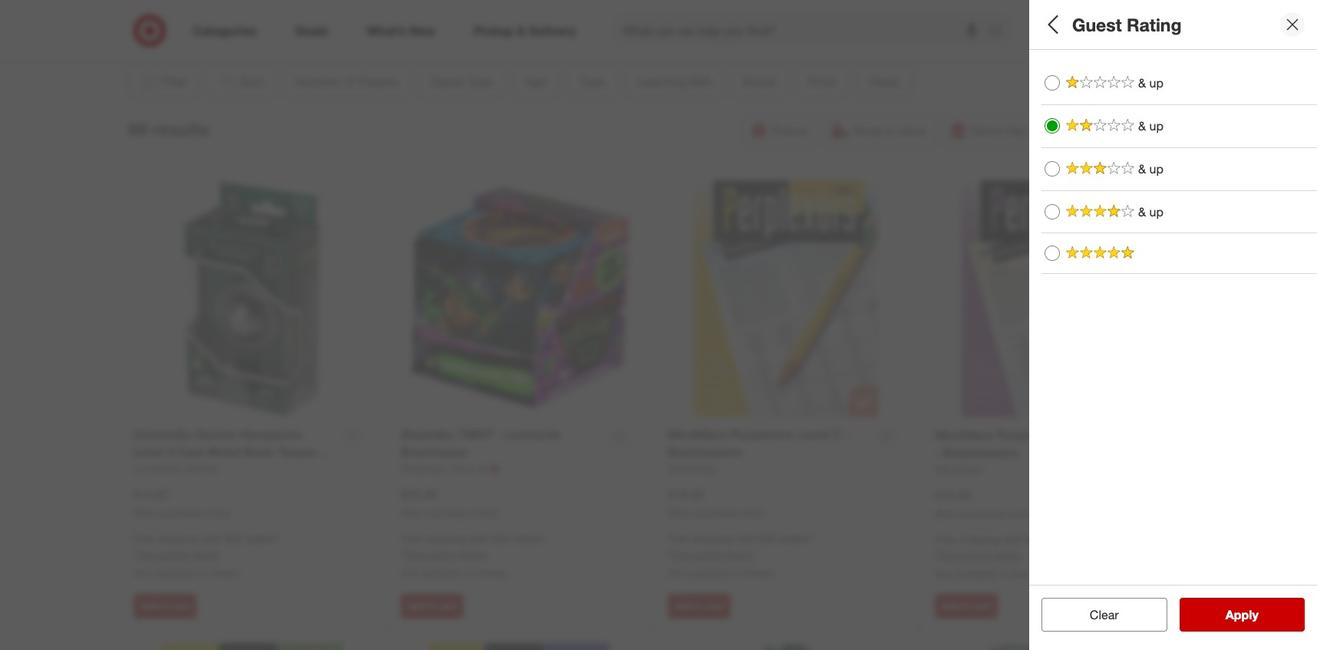 Task type: describe. For each thing, give the bounding box(es) containing it.
search
[[983, 24, 1020, 40]]

type board games; brainteasers
[[1042, 120, 1175, 152]]

1 & up radio from the top
[[1045, 76, 1060, 91]]

2
[[1165, 16, 1169, 25]]

age kids; adult
[[1042, 66, 1094, 99]]

1 horizontal spatial $16.95
[[935, 487, 972, 503]]

advertisement region
[[192, 0, 1114, 36]]

filters
[[1068, 14, 1116, 35]]

fine
[[1224, 193, 1244, 206]]

& up for first & up radio from the bottom
[[1139, 204, 1164, 219]]

& for 2nd & up option from the bottom of the guest rating dialog
[[1139, 118, 1147, 133]]

none radio inside guest rating dialog
[[1045, 246, 1060, 261]]

search button
[[983, 14, 1020, 51]]

apply
[[1226, 607, 1259, 623]]

1 horizontal spatial $16.95 when purchased online
[[935, 487, 1033, 519]]

apply button
[[1180, 598, 1305, 632]]

$25.99
[[401, 487, 438, 502]]

up for 2nd & up option from the bottom of the guest rating dialog
[[1150, 118, 1164, 133]]

type
[[1042, 120, 1074, 137]]

creativity;
[[1172, 193, 1221, 206]]

motor
[[1247, 193, 1275, 206]]

all filters dialog
[[1030, 0, 1318, 650]]

coding;
[[1042, 193, 1080, 206]]

clear all button
[[1042, 598, 1168, 632]]

rating
[[1127, 14, 1182, 35]]

in inside brand alice in wonderland; bepuzzled; chuckle & roar; educatio
[[1068, 247, 1077, 260]]

up for first & up radio from the bottom
[[1150, 204, 1164, 219]]

2 & up radio from the top
[[1045, 161, 1060, 177]]

skills;
[[1278, 193, 1306, 206]]

creative
[[1083, 193, 1123, 206]]

up for second & up radio from the bottom
[[1150, 75, 1164, 91]]

clear all
[[1083, 607, 1127, 623]]

wonderland;
[[1080, 247, 1141, 260]]

alice
[[1042, 247, 1065, 260]]

brainteasers
[[1115, 139, 1175, 152]]

all
[[1042, 14, 1063, 35]]

board
[[1042, 139, 1071, 152]]

$14.87
[[134, 487, 170, 502]]

age
[[1042, 66, 1069, 83]]

bepuzzled;
[[1144, 247, 1197, 260]]

guest rating dialog
[[1030, 0, 1318, 650]]

see results
[[1210, 607, 1275, 623]]

& inside brand alice in wonderland; bepuzzled; chuckle & roar; educatio
[[1243, 247, 1249, 260]]

when inside $25.99 when purchased online
[[401, 507, 425, 519]]

& up for 2nd & up option from the top
[[1139, 161, 1164, 176]]

see
[[1210, 607, 1232, 623]]

0 horizontal spatial $16.95 when purchased online
[[668, 487, 766, 519]]

learning skill coding; creative thinking; creativity; fine motor skills; gr
[[1042, 173, 1318, 206]]

& up for 2nd & up option from the bottom of the guest rating dialog
[[1139, 118, 1164, 133]]

purchased inside $25.99 when purchased online
[[427, 507, 471, 519]]

educatio
[[1281, 247, 1318, 260]]

online inside $14.87 when purchased online
[[206, 507, 231, 519]]

99
[[128, 118, 147, 139]]



Task type: vqa. For each thing, say whether or not it's contained in the screenshot.
option
yes



Task type: locate. For each thing, give the bounding box(es) containing it.
thinking;
[[1126, 193, 1169, 206]]

& left the roar;
[[1243, 247, 1249, 260]]

available
[[154, 567, 196, 580], [421, 567, 463, 580], [688, 567, 730, 580], [956, 568, 997, 581]]

exclusions apply. button
[[137, 548, 221, 563], [405, 548, 488, 563], [672, 548, 755, 563], [939, 548, 1022, 564]]

purchased
[[160, 507, 204, 519], [427, 507, 471, 519], [695, 507, 738, 519], [962, 508, 1006, 519]]

0 horizontal spatial $16.95
[[668, 487, 705, 502]]

0 vertical spatial & up radio
[[1045, 76, 1060, 91]]

results right 99
[[152, 118, 209, 139]]

with
[[202, 532, 222, 545], [469, 532, 489, 545], [736, 532, 756, 545], [1004, 533, 1024, 546]]

1 clear from the left
[[1083, 607, 1112, 623]]

0 vertical spatial & up radio
[[1045, 118, 1060, 134]]

& up radio
[[1045, 76, 1060, 91], [1045, 204, 1060, 220]]

3 & up from the top
[[1139, 161, 1164, 176]]

all
[[1115, 607, 1127, 623]]

3 up from the top
[[1150, 161, 1164, 176]]

free
[[134, 532, 155, 545], [401, 532, 422, 545], [668, 532, 689, 545], [935, 533, 957, 546]]

*
[[134, 548, 137, 561], [401, 548, 405, 561], [668, 548, 672, 561], [935, 549, 939, 562]]

1 & up radio from the top
[[1045, 118, 1060, 134]]

& up down 2 link
[[1139, 75, 1164, 91]]

not
[[134, 567, 151, 580], [401, 567, 418, 580], [668, 567, 685, 580], [935, 568, 953, 581]]

up down 2 link
[[1150, 75, 1164, 91]]

kids;
[[1042, 86, 1066, 99]]

up down brainteasers in the right top of the page
[[1150, 161, 1164, 176]]

0 vertical spatial results
[[152, 118, 209, 139]]

4 & up from the top
[[1139, 204, 1164, 219]]

& up up brainteasers in the right top of the page
[[1139, 118, 1164, 133]]

& up radio
[[1045, 118, 1060, 134], [1045, 161, 1060, 177]]

exclusions
[[137, 548, 189, 561], [405, 548, 456, 561], [672, 548, 723, 561], [939, 549, 990, 562]]

skill
[[1107, 173, 1136, 191]]

sponsored
[[1068, 37, 1114, 48]]

apply.
[[192, 548, 221, 561], [459, 548, 488, 561], [726, 548, 755, 561], [993, 549, 1022, 562]]

results for see results
[[1236, 607, 1275, 623]]

clear inside clear button
[[1090, 607, 1119, 623]]

$16.95
[[668, 487, 705, 502], [935, 487, 972, 503]]

99 results
[[128, 118, 209, 139]]

clear inside clear all 'button'
[[1083, 607, 1112, 623]]

up
[[1150, 75, 1164, 91], [1150, 118, 1164, 133], [1150, 161, 1164, 176], [1150, 204, 1164, 219]]

clear for clear
[[1090, 607, 1119, 623]]

& down 2 link
[[1139, 75, 1147, 91]]

gr
[[1309, 193, 1318, 206]]

guest rating
[[1073, 14, 1182, 35]]

adult
[[1069, 86, 1094, 99]]

& for second & up radio from the bottom
[[1139, 75, 1147, 91]]

& right the creative
[[1139, 204, 1147, 219]]

in
[[1068, 247, 1077, 260], [199, 567, 207, 580], [466, 567, 474, 580], [733, 567, 741, 580], [1000, 568, 1009, 581]]

guest
[[1073, 14, 1122, 35]]

$14.87 when purchased online
[[134, 487, 231, 519]]

purchased inside $14.87 when purchased online
[[160, 507, 204, 519]]

1 up from the top
[[1150, 75, 1164, 91]]

4 up from the top
[[1150, 204, 1164, 219]]

up up brand alice in wonderland; bepuzzled; chuckle & roar; educatio
[[1150, 204, 1164, 219]]

free shipping with $35 orders* * exclusions apply. not available in stores
[[134, 532, 280, 580], [401, 532, 547, 580], [668, 532, 814, 580], [935, 533, 1082, 581]]

& up
[[1139, 75, 1164, 91], [1139, 118, 1164, 133], [1139, 161, 1164, 176], [1139, 204, 1164, 219]]

$16.95 when purchased online
[[668, 487, 766, 519], [935, 487, 1033, 519]]

games;
[[1074, 139, 1112, 152]]

online inside $25.99 when purchased online
[[474, 507, 498, 519]]

2 & up radio from the top
[[1045, 204, 1060, 220]]

1 & up from the top
[[1139, 75, 1164, 91]]

clear button
[[1042, 598, 1168, 632]]

learning
[[1042, 173, 1103, 191]]

$25.99 when purchased online
[[401, 487, 498, 519]]

orders*
[[245, 532, 280, 545], [512, 532, 547, 545], [779, 532, 814, 545], [1047, 533, 1082, 546]]

shipping
[[158, 532, 199, 545], [425, 532, 466, 545], [692, 532, 733, 545], [960, 533, 1001, 546]]

when
[[134, 507, 158, 519], [401, 507, 425, 519], [668, 507, 692, 519], [935, 508, 959, 519]]

& up up brand alice in wonderland; bepuzzled; chuckle & roar; educatio
[[1139, 204, 1164, 219]]

& up radio up board
[[1045, 118, 1060, 134]]

& up radio up brand
[[1045, 204, 1060, 220]]

see results button
[[1180, 598, 1305, 632]]

& up down brainteasers in the right top of the page
[[1139, 161, 1164, 176]]

0 horizontal spatial results
[[152, 118, 209, 139]]

& for first & up radio from the bottom
[[1139, 204, 1147, 219]]

What can we help you find? suggestions appear below search field
[[614, 14, 994, 48]]

1 horizontal spatial results
[[1236, 607, 1275, 623]]

results for 99 results
[[152, 118, 209, 139]]

results right see
[[1236, 607, 1275, 623]]

2 link
[[1141, 14, 1175, 48]]

brand
[[1042, 227, 1084, 245]]

& for 2nd & up option from the top
[[1139, 161, 1147, 176]]

stores
[[210, 567, 240, 580], [477, 567, 507, 580], [744, 567, 774, 580], [1012, 568, 1041, 581]]

2 clear from the left
[[1090, 607, 1119, 623]]

& up for second & up radio from the bottom
[[1139, 75, 1164, 91]]

1 vertical spatial & up radio
[[1045, 161, 1060, 177]]

results
[[152, 118, 209, 139], [1236, 607, 1275, 623]]

roar;
[[1252, 247, 1278, 260]]

Include out of stock checkbox
[[1042, 554, 1057, 569]]

brand alice in wonderland; bepuzzled; chuckle & roar; educatio
[[1042, 227, 1318, 260]]

1 vertical spatial & up radio
[[1045, 204, 1060, 220]]

& up radio down board
[[1045, 161, 1060, 177]]

chuckle
[[1200, 247, 1240, 260]]

2 & up from the top
[[1139, 118, 1164, 133]]

1 vertical spatial results
[[1236, 607, 1275, 623]]

when inside $14.87 when purchased online
[[134, 507, 158, 519]]

clear
[[1083, 607, 1112, 623], [1090, 607, 1119, 623]]

None radio
[[1045, 246, 1060, 261]]

& down brainteasers in the right top of the page
[[1139, 161, 1147, 176]]

all filters
[[1042, 14, 1116, 35]]

clear for clear all
[[1083, 607, 1112, 623]]

$35
[[225, 532, 242, 545], [492, 532, 509, 545], [759, 532, 777, 545], [1026, 533, 1044, 546]]

2 up from the top
[[1150, 118, 1164, 133]]

up for 2nd & up option from the top
[[1150, 161, 1164, 176]]

up up brainteasers in the right top of the page
[[1150, 118, 1164, 133]]

& up brainteasers in the right top of the page
[[1139, 118, 1147, 133]]

& up radio left adult
[[1045, 76, 1060, 91]]

&
[[1139, 75, 1147, 91], [1139, 118, 1147, 133], [1139, 161, 1147, 176], [1139, 204, 1147, 219], [1243, 247, 1249, 260]]

results inside the see results button
[[1236, 607, 1275, 623]]

online
[[206, 507, 231, 519], [474, 507, 498, 519], [741, 507, 766, 519], [1008, 508, 1033, 519]]



